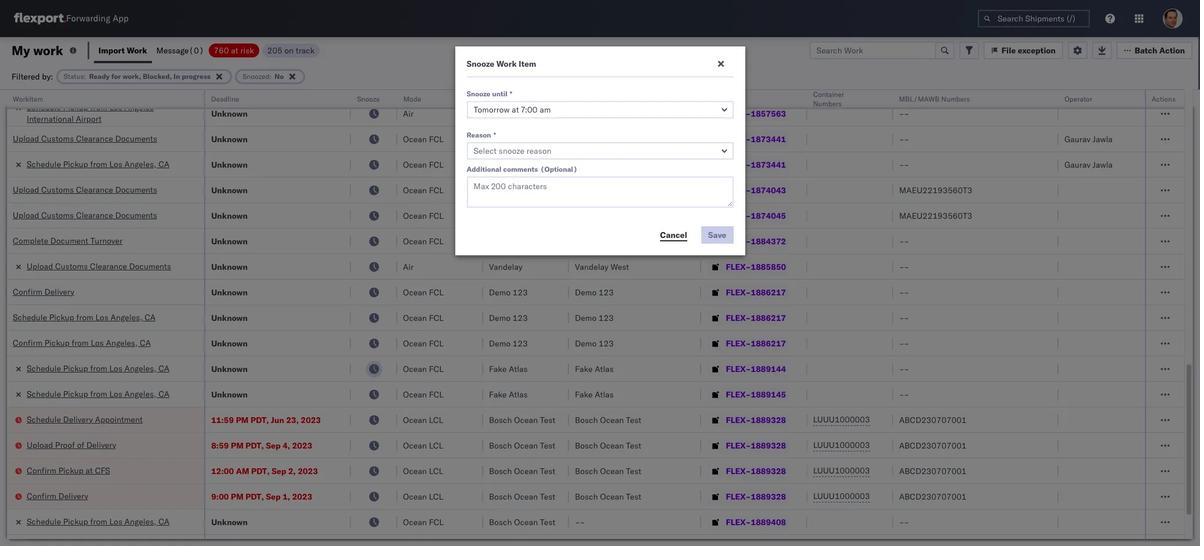 Task type: vqa. For each thing, say whether or not it's contained in the screenshot.


Task type: describe. For each thing, give the bounding box(es) containing it.
blocked,
[[143, 72, 172, 80]]

delivery for topmost confirm delivery button
[[45, 286, 74, 297]]

resize handle column header for flex id "button"
[[794, 90, 808, 546]]

h&m - test account for flex-1874045
[[489, 210, 577, 221]]

13 flex- from the top
[[726, 389, 751, 400]]

flex-1874043
[[726, 185, 787, 195]]

snooze for until
[[467, 89, 491, 98]]

flex-1857563
[[726, 108, 787, 119]]

flex-1885850
[[726, 261, 787, 272]]

los down schedule pickup from los angeles, ca button at the left of the page
[[91, 337, 104, 348]]

2 new from the top
[[575, 159, 592, 170]]

work for import
[[127, 45, 147, 55]]

2 unknown from the top
[[211, 108, 248, 119]]

9 unknown from the top
[[211, 287, 248, 297]]

schedule for schedule delivery appointment link in the left bottom of the page
[[27, 414, 61, 425]]

2023 for 12:00 am pdt, sep 2, 2023
[[298, 466, 318, 476]]

snooze left the mode
[[357, 95, 380, 103]]

batch
[[1135, 45, 1158, 55]]

2 1873441 from the top
[[751, 159, 787, 170]]

container numbers button
[[808, 88, 882, 109]]

3 unknown from the top
[[211, 134, 248, 144]]

3 resize handle column header from the left
[[384, 90, 397, 546]]

work,
[[123, 72, 141, 80]]

snooze work item
[[467, 59, 537, 69]]

1 gaurav from the top
[[1065, 134, 1091, 144]]

Select snooze reason text field
[[467, 142, 734, 160]]

upload for upload customs clearance documents button for flex-1874043
[[13, 184, 39, 195]]

4 ocean fcl from the top
[[403, 185, 444, 195]]

customs down complete document turnover button
[[55, 261, 88, 271]]

pdt, for 12:00
[[251, 466, 270, 476]]

flex-1889328 for 9:00 pm pdt, sep 1, 2023
[[726, 491, 787, 502]]

maeu22193560t3 for flex-1874043
[[900, 185, 973, 195]]

forwarding
[[66, 13, 110, 24]]

in
[[174, 72, 180, 80]]

work
[[33, 42, 63, 58]]

6 unknown from the top
[[211, 210, 248, 221]]

2 fcl from the top
[[429, 134, 444, 144]]

7 flex- from the top
[[726, 236, 751, 246]]

from for "schedule pickup from los angeles, ca" link associated with flex-1889144
[[90, 363, 107, 373]]

ram
[[502, 108, 519, 119]]

2 gaurav from the top
[[1065, 159, 1091, 170]]

test for flex-1874043
[[517, 185, 536, 195]]

1857563
[[751, 108, 787, 119]]

mbl/mawb numbers button
[[894, 92, 1048, 104]]

1 1873441 from the top
[[751, 134, 787, 144]]

flex-1889328 for 11:59 pm pdt, jun 23, 2023
[[726, 415, 787, 425]]

upload proof of delivery link
[[27, 439, 116, 451]]

document
[[50, 235, 88, 246]]

am
[[236, 466, 249, 476]]

: for status
[[84, 72, 86, 80]]

schedule delivery appointment
[[27, 414, 143, 425]]

deadline button
[[206, 92, 340, 104]]

lcl for 12:00 am pdt, sep 2, 2023
[[429, 466, 443, 476]]

west
[[611, 261, 630, 272]]

pickup for schedule pickup from los angeles international airport link on the left of the page
[[63, 102, 88, 112]]

status
[[64, 72, 84, 80]]

schedule pickup from los angeles, ca link for flex-1873441
[[27, 158, 170, 170]]

ocean lcl for 8:59 pm pdt, sep 4, 2023
[[403, 440, 443, 451]]

8:59 pm pdt, sep 4, 2023
[[211, 440, 312, 451]]

(optional)
[[541, 165, 578, 174]]

cfs
[[95, 465, 110, 476]]

client
[[489, 95, 508, 103]]

for
[[111, 72, 121, 80]]

8 flex- from the top
[[726, 261, 751, 272]]

maeu22193560t3 for flex-1874045
[[900, 210, 973, 221]]

7 ocean fcl from the top
[[403, 287, 444, 297]]

2 flex-1873441 from the top
[[726, 159, 787, 170]]

abcd230707001 for 12:00 am pdt, sep 2, 2023
[[900, 466, 967, 476]]

12 flex- from the top
[[726, 364, 751, 374]]

delivery right the of
[[86, 440, 116, 450]]

additional comments (optional)
[[467, 165, 578, 174]]

angeles, for "schedule pickup from los angeles, ca" link associated with flex-1889408
[[125, 516, 156, 527]]

los up confirm pickup from los angeles, ca link on the left of the page
[[95, 312, 108, 322]]

action
[[1160, 45, 1186, 55]]

los down "cfs"
[[109, 516, 122, 527]]

(0)
[[189, 45, 204, 55]]

1889144
[[751, 364, 787, 374]]

from for schedule pickup from los angeles international airport link on the left of the page
[[90, 102, 107, 112]]

11 fcl from the top
[[429, 389, 444, 400]]

los down for
[[109, 82, 122, 93]]

pm for 11:59
[[236, 415, 249, 425]]

mbl/mawb
[[900, 95, 940, 103]]

2 ocean fcl from the top
[[403, 134, 444, 144]]

0 vertical spatial confirm delivery link
[[13, 286, 74, 297]]

status : ready for work, blocked, in progress
[[64, 72, 211, 80]]

resize handle column header for client name button
[[556, 90, 570, 546]]

1889145
[[751, 389, 787, 400]]

11 resize handle column header from the left
[[1171, 90, 1185, 546]]

18 flex- from the top
[[726, 517, 751, 527]]

11 ocean fcl from the top
[[403, 389, 444, 400]]

account for flex-1874045
[[538, 210, 577, 221]]

batch action
[[1135, 45, 1186, 55]]

track
[[296, 45, 315, 55]]

confirm pickup at cfs
[[27, 465, 110, 476]]

0 vertical spatial confirm delivery button
[[13, 286, 74, 299]]

complete
[[13, 235, 48, 246]]

10 ocean fcl from the top
[[403, 364, 444, 374]]

sep for 2,
[[272, 466, 286, 476]]

mbl/mawb numbers
[[900, 95, 971, 103]]

2 jawla from the top
[[1093, 159, 1113, 170]]

1 flex-1873441 from the top
[[726, 134, 787, 144]]

confirm pickup from los angeles, ca
[[13, 337, 151, 348]]

h&m for flex-1874045
[[489, 210, 508, 221]]

resize handle column header for deadline button at the top of the page
[[337, 90, 351, 546]]

1886217 for schedule pickup from los angeles, ca
[[751, 313, 787, 323]]

12 fcl from the top
[[429, 517, 444, 527]]

pickup for "schedule pickup from los angeles, ca" link corresponding to flex-1873441
[[63, 159, 88, 169]]

from for "schedule pickup from los angeles, ca" link corresponding to flex-1873441
[[90, 159, 107, 169]]

h&m for flex-1874043
[[489, 185, 508, 195]]

12:00
[[211, 466, 234, 476]]

17 flex- from the top
[[726, 491, 751, 502]]

my
[[12, 42, 30, 58]]

batch action button
[[1117, 41, 1193, 59]]

flex-1889328 for 8:59 pm pdt, sep 4, 2023
[[726, 440, 787, 451]]

schedule pickup from los angeles, ca for flex-1889408
[[27, 516, 170, 527]]

complete document turnover button
[[13, 235, 122, 248]]

h&m - test account for flex-1874043
[[489, 185, 577, 195]]

until
[[492, 89, 508, 98]]

5 ocean fcl from the top
[[403, 210, 444, 221]]

name
[[510, 95, 528, 103]]

snoozed
[[243, 72, 270, 80]]

schedule delivery appointment link
[[27, 414, 143, 425]]

schedule pickup from los angeles, ca link up confirm pickup from los angeles, ca link on the left of the page
[[13, 311, 156, 323]]

resize handle column header for consignee button
[[688, 90, 702, 546]]

4 unknown from the top
[[211, 159, 248, 170]]

1889328 for 8:59 pm pdt, sep 4, 2023
[[751, 440, 787, 451]]

10 unknown from the top
[[211, 313, 248, 323]]

1 upload customs clearance documents button from the top
[[13, 133, 157, 145]]

angeles, for "schedule pickup from los angeles, ca" link below "ready"
[[125, 82, 156, 93]]

pm for 9:00
[[231, 491, 244, 502]]

10 fcl from the top
[[429, 364, 444, 374]]

confirm for bottommost confirm delivery button
[[27, 491, 56, 501]]

6 ocean fcl from the top
[[403, 236, 444, 246]]

upload proof of delivery button
[[27, 439, 116, 452]]

6 fcl from the top
[[429, 236, 444, 246]]

1874045
[[751, 210, 787, 221]]

pdt, for 11:59
[[251, 415, 269, 425]]

flex-1889145
[[726, 389, 787, 400]]

air for vandelay
[[403, 261, 414, 272]]

pm for 8:59
[[231, 440, 244, 451]]

angeles, for "schedule pickup from los angeles, ca" link on top of confirm pickup from los angeles, ca link on the left of the page
[[111, 312, 143, 322]]

1 fcl from the top
[[429, 83, 444, 93]]

4 flex- from the top
[[726, 159, 751, 170]]

13 unknown from the top
[[211, 389, 248, 400]]

vandelay west
[[575, 261, 630, 272]]

11 unknown from the top
[[211, 338, 248, 349]]

Tomorrow at 7:00 am text field
[[467, 101, 734, 118]]

schedule pickup from los angeles, ca link for flex-1889408
[[27, 516, 170, 527]]

air for ac ram
[[403, 108, 414, 119]]

confirm pickup at cfs button
[[27, 465, 110, 477]]

account for flex-1874043
[[538, 185, 577, 195]]

snooze until *
[[467, 89, 513, 98]]

1 flex- from the top
[[726, 83, 751, 93]]

workitem
[[13, 95, 43, 103]]

2 entity from the top
[[611, 159, 633, 170]]

12 ocean fcl from the top
[[403, 517, 444, 527]]

ac ram
[[489, 108, 519, 119]]

delivery for schedule delivery appointment button
[[63, 414, 93, 425]]

schedule pickup from los angeles, ca link for flex-1889144
[[27, 362, 170, 374]]

760
[[214, 45, 229, 55]]

appointment
[[95, 414, 143, 425]]

confirm pickup at cfs link
[[27, 465, 110, 476]]

documents for upload customs clearance documents button for flex-1874043
[[115, 184, 157, 195]]

1886217 for confirm delivery
[[751, 287, 787, 297]]

1 ocean fcl from the top
[[403, 83, 444, 93]]

schedule for "schedule pickup from los angeles, ca" link corresponding to flex-1873441
[[27, 159, 61, 169]]

ready
[[89, 72, 110, 80]]

2 new test entity from the top
[[575, 159, 633, 170]]

deadline
[[211, 95, 239, 103]]

schedule pickup from los angeles, ca down "ready"
[[27, 82, 170, 93]]

risk
[[241, 45, 254, 55]]

ocean lcl for 11:59 pm pdt, jun 23, 2023
[[403, 415, 443, 425]]

flex-1874045
[[726, 210, 787, 221]]

1 new test entity from the top
[[575, 134, 633, 144]]

205 on track
[[267, 45, 315, 55]]

6 flex- from the top
[[726, 210, 751, 221]]

reason *
[[467, 131, 496, 139]]

lcl for 9:00 pm pdt, sep 1, 2023
[[429, 491, 443, 502]]

cancel button
[[653, 226, 695, 244]]

angeles, for "schedule pickup from los angeles, ca" link associated with flex-1889144
[[125, 363, 156, 373]]

2 flex- from the top
[[726, 108, 751, 119]]

schedule pickup from los angeles, ca up confirm pickup from los angeles, ca link on the left of the page
[[13, 312, 156, 322]]

of
[[77, 440, 84, 450]]

los up appointment
[[109, 389, 122, 399]]

9 fcl from the top
[[429, 338, 444, 349]]

client name button
[[484, 92, 558, 104]]

9 ocean fcl from the top
[[403, 338, 444, 349]]

1 unknown from the top
[[211, 83, 248, 93]]

lcl for 11:59 pm pdt, jun 23, 2023
[[429, 415, 443, 425]]

12 unknown from the top
[[211, 364, 248, 374]]

work for snooze
[[497, 59, 517, 69]]

10 resize handle column header from the left
[[1131, 90, 1145, 546]]

operator
[[1065, 95, 1093, 103]]

Search Work text field
[[810, 41, 937, 59]]

schedule for "schedule pickup from los angeles, ca" link on top of confirm pickup from los angeles, ca link on the left of the page
[[13, 312, 47, 322]]

2,
[[288, 466, 296, 476]]

by:
[[42, 71, 53, 82]]

documents for upload customs clearance documents button for flex-1874045
[[115, 210, 157, 220]]

pickup for confirm pickup from los angeles, ca link on the left of the page
[[45, 337, 70, 348]]

1874043
[[751, 185, 787, 195]]

container numbers
[[814, 90, 845, 108]]

flex-1884372
[[726, 236, 787, 246]]

1884372
[[751, 236, 787, 246]]

proof
[[55, 440, 75, 450]]

resize handle column header for workitem button
[[190, 90, 204, 546]]

message (0)
[[156, 45, 204, 55]]

mode
[[403, 95, 421, 103]]

ac
[[489, 108, 500, 119]]

abcd230707001 for 9:00 pm pdt, sep 1, 2023
[[900, 491, 967, 502]]



Task type: locate. For each thing, give the bounding box(es) containing it.
customs for upload customs clearance documents button for flex-1874043
[[41, 184, 74, 195]]

schedule for "schedule pickup from los angeles, ca" link associated with flex-1889144
[[27, 363, 61, 373]]

flex-1874045 button
[[708, 207, 789, 224], [708, 207, 789, 224]]

flex-1847953 button
[[708, 80, 789, 96], [708, 80, 789, 96]]

from down schedule pickup from los angeles, ca button at the left of the page
[[72, 337, 89, 348]]

123
[[513, 287, 528, 297], [599, 287, 614, 297], [513, 313, 528, 323], [599, 313, 614, 323], [513, 338, 528, 349], [599, 338, 614, 349]]

filtered
[[12, 71, 40, 82]]

1 vertical spatial at
[[86, 465, 93, 476]]

1 ocean lcl from the top
[[403, 415, 443, 425]]

actions
[[1152, 95, 1176, 103]]

1886217 for confirm pickup from los angeles, ca
[[751, 338, 787, 349]]

2023 right 1,
[[292, 491, 312, 502]]

1 vertical spatial new test entity
[[575, 159, 633, 170]]

new test entity down 'tomorrow at 7:00 am' "text field"
[[575, 134, 633, 144]]

new down 'tomorrow at 7:00 am' "text field"
[[575, 134, 592, 144]]

confirm delivery link
[[13, 286, 74, 297], [27, 490, 88, 502]]

pickup down confirm pickup at cfs button
[[63, 516, 88, 527]]

flex-1886217
[[726, 287, 787, 297], [726, 313, 787, 323], [726, 338, 787, 349]]

flex-
[[726, 83, 751, 93], [726, 108, 751, 119], [726, 134, 751, 144], [726, 159, 751, 170], [726, 185, 751, 195], [726, 210, 751, 221], [726, 236, 751, 246], [726, 261, 751, 272], [726, 287, 751, 297], [726, 313, 751, 323], [726, 338, 751, 349], [726, 364, 751, 374], [726, 389, 751, 400], [726, 415, 751, 425], [726, 440, 751, 451], [726, 466, 751, 476], [726, 491, 751, 502], [726, 517, 751, 527]]

pickup down 'confirm pickup from los angeles, ca' button
[[63, 363, 88, 373]]

from down "cfs"
[[90, 516, 107, 527]]

4 1889328 from the top
[[751, 491, 787, 502]]

: for snoozed
[[270, 72, 272, 80]]

at left "cfs"
[[86, 465, 93, 476]]

2 luuu1000003 from the top
[[814, 440, 871, 450]]

3 fcl from the top
[[429, 159, 444, 170]]

: left no
[[270, 72, 272, 80]]

confirm for confirm pickup at cfs button
[[27, 465, 56, 476]]

delivery up schedule pickup from los angeles, ca button at the left of the page
[[45, 286, 74, 297]]

:
[[84, 72, 86, 80], [270, 72, 272, 80]]

numbers inside container numbers
[[814, 99, 842, 108]]

0 horizontal spatial :
[[84, 72, 86, 80]]

2023 right 23,
[[301, 415, 321, 425]]

4 resize handle column header from the left
[[470, 90, 484, 546]]

1889328 for 9:00 pm pdt, sep 1, 2023
[[751, 491, 787, 502]]

customs for 1st upload customs clearance documents button from the top of the page
[[41, 133, 74, 144]]

schedule pickup from los angeles, ca link down "cfs"
[[27, 516, 170, 527]]

flex-1889328 button
[[708, 412, 789, 428], [708, 412, 789, 428], [708, 437, 789, 454], [708, 437, 789, 454], [708, 463, 789, 479], [708, 463, 789, 479], [708, 488, 789, 505], [708, 488, 789, 505]]

pdt, up 12:00 am pdt, sep 2, 2023
[[246, 440, 264, 451]]

new up max 200 characters text box
[[575, 159, 592, 170]]

1 vertical spatial new
[[575, 159, 592, 170]]

delivery up the of
[[63, 414, 93, 425]]

2 test from the top
[[517, 210, 536, 221]]

documents
[[115, 133, 157, 144], [115, 184, 157, 195], [115, 210, 157, 220], [129, 261, 171, 271]]

3 luuu1000003 from the top
[[814, 465, 871, 476]]

flex-1889144
[[726, 364, 787, 374]]

los left angeles
[[109, 102, 122, 112]]

sep left "2,"
[[272, 466, 286, 476]]

Search Shipments (/) text field
[[979, 10, 1091, 27]]

resize handle column header for mbl/mawb numbers button
[[1045, 90, 1059, 546]]

confirm for 'confirm pickup from los angeles, ca' button
[[13, 337, 42, 348]]

cancel
[[660, 230, 688, 240]]

1 vertical spatial pm
[[231, 440, 244, 451]]

schedule pickup from los angeles, ca link down "ready"
[[27, 82, 170, 93]]

1 vertical spatial entity
[[611, 159, 633, 170]]

0 vertical spatial account
[[538, 185, 577, 195]]

gaurav jawla
[[1065, 134, 1113, 144], [1065, 159, 1113, 170]]

flex-1873441 down flex-1857563
[[726, 134, 787, 144]]

abcd230707001 for 8:59 pm pdt, sep 4, 2023
[[900, 440, 967, 451]]

1 h&m from the top
[[489, 185, 508, 195]]

1 vertical spatial work
[[497, 59, 517, 69]]

los down schedule pickup from los angeles international airport link on the left of the page
[[109, 159, 122, 169]]

upload customs clearance documents link for upload customs clearance documents button for flex-1874043
[[13, 184, 157, 195]]

1 entity from the top
[[611, 134, 633, 144]]

1 vertical spatial maeu22193560t3
[[900, 210, 973, 221]]

luuu1000003
[[814, 414, 871, 425], [814, 440, 871, 450], [814, 465, 871, 476], [814, 491, 871, 501]]

4 lcl from the top
[[429, 491, 443, 502]]

pickup down airport
[[63, 159, 88, 169]]

* right until
[[510, 89, 513, 98]]

customs up the complete document turnover
[[41, 210, 74, 220]]

0 vertical spatial flex-1886217
[[726, 287, 787, 297]]

7 fcl from the top
[[429, 287, 444, 297]]

pdt, down 12:00 am pdt, sep 2, 2023
[[246, 491, 264, 502]]

import work button
[[94, 37, 152, 63]]

upload customs clearance documents button for flex-1874045
[[13, 209, 157, 222]]

4 abcd230707001 from the top
[[900, 491, 967, 502]]

confirm delivery down confirm pickup at cfs button
[[27, 491, 88, 501]]

* right reason
[[494, 131, 496, 139]]

schedule pickup from los angeles, ca
[[27, 82, 170, 93], [27, 159, 170, 169], [13, 312, 156, 322], [27, 363, 170, 373], [27, 389, 170, 399], [27, 516, 170, 527]]

container
[[814, 90, 845, 99]]

flex-1885850 button
[[708, 259, 789, 275], [708, 259, 789, 275]]

forwarding app link
[[14, 13, 129, 24]]

1 vertical spatial *
[[494, 131, 496, 139]]

complete document turnover
[[13, 235, 122, 246]]

schedule pickup from los angeles, ca button
[[13, 311, 156, 324]]

luuu1000003 for 9:00 pm pdt, sep 1, 2023
[[814, 491, 871, 501]]

1873441 up 1874043
[[751, 159, 787, 170]]

lcl
[[429, 415, 443, 425], [429, 440, 443, 451], [429, 466, 443, 476], [429, 491, 443, 502]]

2 upload customs clearance documents button from the top
[[13, 184, 157, 196]]

app
[[113, 13, 129, 24]]

pm right 9:00
[[231, 491, 244, 502]]

1 flex-1889328 from the top
[[726, 415, 787, 425]]

1886217
[[751, 287, 787, 297], [751, 313, 787, 323], [751, 338, 787, 349]]

work left the item
[[497, 59, 517, 69]]

abcd230707001
[[900, 415, 967, 425], [900, 440, 967, 451], [900, 466, 967, 476], [900, 491, 967, 502]]

pickup for "schedule pickup from los angeles, ca" link on top of confirm pickup from los angeles, ca link on the left of the page
[[49, 312, 74, 322]]

pm right the 8:59
[[231, 440, 244, 451]]

client name
[[489, 95, 528, 103]]

8 ocean fcl from the top
[[403, 313, 444, 323]]

2 vertical spatial upload customs clearance documents button
[[13, 209, 157, 222]]

pm right '11:59' on the left bottom of page
[[236, 415, 249, 425]]

1 vertical spatial account
[[538, 210, 577, 221]]

0 horizontal spatial work
[[127, 45, 147, 55]]

1 vertical spatial test
[[517, 210, 536, 221]]

test
[[517, 185, 536, 195], [517, 210, 536, 221]]

schedule for "schedule pickup from los angeles, ca" link associated with flex-1889408
[[27, 516, 61, 527]]

1 abcd230707001 from the top
[[900, 415, 967, 425]]

no
[[275, 72, 284, 80]]

flex-1886217 for confirm delivery
[[726, 287, 787, 297]]

3 flex-1886217 from the top
[[726, 338, 787, 349]]

confirm delivery link down confirm pickup at cfs button
[[27, 490, 88, 502]]

pdt, for 9:00
[[246, 491, 264, 502]]

schedule down by: at the top
[[27, 82, 61, 93]]

from up airport
[[90, 102, 107, 112]]

confirm delivery for topmost confirm delivery link
[[13, 286, 74, 297]]

1 vertical spatial h&m
[[489, 210, 508, 221]]

schedule pickup from los angeles, ca down "cfs"
[[27, 516, 170, 527]]

4 ocean lcl from the top
[[403, 491, 443, 502]]

1 vertical spatial flex-1886217
[[726, 313, 787, 323]]

2 vertical spatial sep
[[266, 491, 281, 502]]

1873441
[[751, 134, 787, 144], [751, 159, 787, 170]]

1 account from the top
[[538, 185, 577, 195]]

0 vertical spatial at
[[231, 45, 238, 55]]

8:59
[[211, 440, 229, 451]]

los down 'confirm pickup from los angeles, ca' button
[[109, 363, 122, 373]]

pdt, right am
[[251, 466, 270, 476]]

6 resize handle column header from the left
[[688, 90, 702, 546]]

schedule for schedule pickup from los angeles international airport link on the left of the page
[[27, 102, 61, 112]]

sep left 4,
[[266, 440, 281, 451]]

pickup for "schedule pickup from los angeles, ca" link below "ready"
[[63, 82, 88, 93]]

1,
[[283, 491, 290, 502]]

from for "schedule pickup from los angeles, ca" link for flex-1889145
[[90, 389, 107, 399]]

delivery down confirm pickup at cfs button
[[58, 491, 88, 501]]

schedule down international
[[27, 159, 61, 169]]

10 flex- from the top
[[726, 313, 751, 323]]

0 vertical spatial *
[[510, 89, 513, 98]]

flex-1889328 for 12:00 am pdt, sep 2, 2023
[[726, 466, 787, 476]]

from up schedule delivery appointment
[[90, 389, 107, 399]]

abcd230707001 for 11:59 pm pdt, jun 23, 2023
[[900, 415, 967, 425]]

16 flex- from the top
[[726, 466, 751, 476]]

test for flex-1874045
[[517, 210, 536, 221]]

flex-1873441 up flex-1874043
[[726, 159, 787, 170]]

upload customs clearance documents button for flex-1874043
[[13, 184, 157, 196]]

11:59 pm pdt, jun 23, 2023
[[211, 415, 321, 425]]

upload for upload customs clearance documents button for flex-1874045
[[13, 210, 39, 220]]

1 flex-1886217 from the top
[[726, 287, 787, 297]]

Max 200 characters text field
[[467, 176, 734, 208]]

documents for 1st upload customs clearance documents button from the top of the page
[[115, 133, 157, 144]]

3 1886217 from the top
[[751, 338, 787, 349]]

pickup up schedule delivery appointment
[[63, 389, 88, 399]]

schedule pickup from los angeles, ca link up schedule delivery appointment
[[27, 388, 170, 400]]

0 horizontal spatial numbers
[[814, 99, 842, 108]]

3 ocean lcl from the top
[[403, 466, 443, 476]]

760 at risk
[[214, 45, 254, 55]]

entity down 'tomorrow at 7:00 am' "text field"
[[611, 134, 633, 144]]

2 flex-1886217 from the top
[[726, 313, 787, 323]]

9 flex- from the top
[[726, 287, 751, 297]]

1 air from the top
[[403, 108, 414, 119]]

8 fcl from the top
[[429, 313, 444, 323]]

5 unknown from the top
[[211, 185, 248, 195]]

flex id
[[708, 95, 731, 103]]

2023 right "2,"
[[298, 466, 318, 476]]

pickup up confirm pickup from los angeles, ca link on the left of the page
[[49, 312, 74, 322]]

pickup for "schedule pickup from los angeles, ca" link associated with flex-1889144
[[63, 363, 88, 373]]

0 vertical spatial flex-1873441
[[726, 134, 787, 144]]

0 horizontal spatial *
[[494, 131, 496, 139]]

0 vertical spatial 1886217
[[751, 287, 787, 297]]

3 flex- from the top
[[726, 134, 751, 144]]

1 vertical spatial flex-1873441
[[726, 159, 787, 170]]

ocean lcl
[[403, 415, 443, 425], [403, 440, 443, 451], [403, 466, 443, 476], [403, 491, 443, 502]]

schedule up schedule delivery appointment link in the left bottom of the page
[[27, 389, 61, 399]]

confirm delivery button up schedule pickup from los angeles, ca button at the left of the page
[[13, 286, 74, 299]]

pickup down "status"
[[63, 82, 88, 93]]

14 unknown from the top
[[211, 517, 248, 527]]

3 abcd230707001 from the top
[[900, 466, 967, 476]]

3 flex-1889328 from the top
[[726, 466, 787, 476]]

message
[[156, 45, 189, 55]]

international
[[27, 113, 74, 124]]

customs up complete document turnover link
[[41, 184, 74, 195]]

2 air from the top
[[403, 261, 414, 272]]

pickup for "schedule pickup from los angeles, ca" link for flex-1889145
[[63, 389, 88, 399]]

1 vertical spatial h&m - test account
[[489, 210, 577, 221]]

pickup for confirm pickup at cfs link on the left of page
[[58, 465, 84, 476]]

2 vertical spatial pm
[[231, 491, 244, 502]]

new
[[575, 134, 592, 144], [575, 159, 592, 170]]

file
[[1002, 45, 1016, 55]]

flex
[[708, 95, 722, 103]]

resize handle column header
[[190, 90, 204, 546], [337, 90, 351, 546], [384, 90, 397, 546], [470, 90, 484, 546], [556, 90, 570, 546], [688, 90, 702, 546], [794, 90, 808, 546], [880, 90, 894, 546], [1045, 90, 1059, 546], [1131, 90, 1145, 546], [1171, 90, 1185, 546]]

flexport. image
[[14, 13, 66, 24]]

mode button
[[397, 92, 472, 104]]

1 vertical spatial gaurav
[[1065, 159, 1091, 170]]

flex-1886217 for schedule pickup from los angeles, ca
[[726, 313, 787, 323]]

angeles, for "schedule pickup from los angeles, ca" link corresponding to flex-1873441
[[125, 159, 156, 169]]

0 vertical spatial pm
[[236, 415, 249, 425]]

schedule pickup from los angeles, ca link down 'confirm pickup from los angeles, ca' button
[[27, 362, 170, 374]]

2 gaurav jawla from the top
[[1065, 159, 1113, 170]]

1 horizontal spatial *
[[510, 89, 513, 98]]

11 flex- from the top
[[726, 338, 751, 349]]

resize handle column header for container numbers button on the right top
[[880, 90, 894, 546]]

1 horizontal spatial numbers
[[942, 95, 971, 103]]

0 vertical spatial h&m
[[489, 185, 508, 195]]

workitem button
[[7, 92, 193, 104]]

consignee button
[[570, 92, 690, 104]]

numbers down container at top
[[814, 99, 842, 108]]

1 vertical spatial confirm delivery link
[[27, 490, 88, 502]]

7 resize handle column header from the left
[[794, 90, 808, 546]]

0 vertical spatial work
[[127, 45, 147, 55]]

confirm delivery up schedule pickup from los angeles, ca button at the left of the page
[[13, 286, 74, 297]]

1 lcl from the top
[[429, 415, 443, 425]]

8 resize handle column header from the left
[[880, 90, 894, 546]]

0 vertical spatial maeu22193560t3
[[900, 185, 973, 195]]

0 vertical spatial gaurav
[[1065, 134, 1091, 144]]

resize handle column header for mode button
[[470, 90, 484, 546]]

2 : from the left
[[270, 72, 272, 80]]

schedule pickup from los angeles, ca for flex-1889144
[[27, 363, 170, 373]]

1 horizontal spatial :
[[270, 72, 272, 80]]

from for "schedule pickup from los angeles, ca" link below "ready"
[[90, 82, 107, 93]]

flex-1873441 button
[[708, 131, 789, 147], [708, 131, 789, 147], [708, 156, 789, 173], [708, 156, 789, 173]]

schedule pickup from los angeles, ca link
[[27, 82, 170, 93], [27, 158, 170, 170], [13, 311, 156, 323], [27, 362, 170, 374], [27, 388, 170, 400], [27, 516, 170, 527]]

flex-1889145 button
[[708, 386, 789, 402], [708, 386, 789, 402]]

0 vertical spatial gaurav jawla
[[1065, 134, 1113, 144]]

confirm delivery button down confirm pickup at cfs button
[[27, 490, 88, 503]]

1885850
[[751, 261, 787, 272]]

luuu1000003 for 12:00 am pdt, sep 2, 2023
[[814, 465, 871, 476]]

schedule pickup from los angeles, ca down airport
[[27, 159, 170, 169]]

1873441 down the 1857563
[[751, 134, 787, 144]]

from inside schedule pickup from los angeles international airport
[[90, 102, 107, 112]]

schedule up proof
[[27, 414, 61, 425]]

forwarding app
[[66, 13, 129, 24]]

2 abcd230707001 from the top
[[900, 440, 967, 451]]

1 vertical spatial jawla
[[1093, 159, 1113, 170]]

0 vertical spatial new
[[575, 134, 592, 144]]

schedule down confirm pickup at cfs button
[[27, 516, 61, 527]]

customs down international
[[41, 133, 74, 144]]

luuu1000003 for 11:59 pm pdt, jun 23, 2023
[[814, 414, 871, 425]]

sep for 4,
[[266, 440, 281, 451]]

work inside button
[[127, 45, 147, 55]]

15 flex- from the top
[[726, 440, 751, 451]]

jawla
[[1093, 134, 1113, 144], [1093, 159, 1113, 170]]

confirm for topmost confirm delivery button
[[13, 286, 42, 297]]

1 horizontal spatial at
[[231, 45, 238, 55]]

entity
[[611, 134, 633, 144], [611, 159, 633, 170]]

0 vertical spatial entity
[[611, 134, 633, 144]]

0 vertical spatial new test entity
[[575, 134, 633, 144]]

0 vertical spatial h&m - test account
[[489, 185, 577, 195]]

ocean lcl for 12:00 am pdt, sep 2, 2023
[[403, 466, 443, 476]]

pickup down schedule pickup from los angeles, ca button at the left of the page
[[45, 337, 70, 348]]

schedule pickup from los angeles, ca up schedule delivery appointment
[[27, 389, 170, 399]]

schedule delivery appointment button
[[27, 414, 143, 426]]

23,
[[286, 415, 299, 425]]

0 vertical spatial sep
[[266, 440, 281, 451]]

schedule up confirm pickup from los angeles, ca
[[13, 312, 47, 322]]

jun
[[271, 415, 284, 425]]

1 test from the top
[[517, 185, 536, 195]]

upload proof of delivery
[[27, 440, 116, 450]]

2 maeu22193560t3 from the top
[[900, 210, 973, 221]]

from
[[90, 82, 107, 93], [90, 102, 107, 112], [90, 159, 107, 169], [76, 312, 93, 322], [72, 337, 89, 348], [90, 363, 107, 373], [90, 389, 107, 399], [90, 516, 107, 527]]

pickup for "schedule pickup from los angeles, ca" link associated with flex-1889408
[[63, 516, 88, 527]]

lcl for 8:59 pm pdt, sep 4, 2023
[[429, 440, 443, 451]]

1 resize handle column header from the left
[[190, 90, 204, 546]]

snooze for work
[[467, 59, 495, 69]]

3 ocean fcl from the top
[[403, 159, 444, 170]]

2 vertical spatial flex-1886217
[[726, 338, 787, 349]]

8 unknown from the top
[[211, 261, 248, 272]]

confirm pickup from los angeles, ca button
[[13, 337, 151, 350]]

from down airport
[[90, 159, 107, 169]]

1 vertical spatial upload customs clearance documents button
[[13, 184, 157, 196]]

1 horizontal spatial work
[[497, 59, 517, 69]]

4 fcl from the top
[[429, 185, 444, 195]]

upload customs clearance documents link for upload customs clearance documents button for flex-1874045
[[13, 209, 157, 221]]

pdt, for 8:59
[[246, 440, 264, 451]]

from for "schedule pickup from los angeles, ca" link associated with flex-1889408
[[90, 516, 107, 527]]

angeles, for "schedule pickup from los angeles, ca" link for flex-1889145
[[125, 389, 156, 399]]

1 1889328 from the top
[[751, 415, 787, 425]]

flex-1889408
[[726, 517, 787, 527]]

flex-1847953
[[726, 83, 787, 93]]

h&m
[[489, 185, 508, 195], [489, 210, 508, 221]]

2 lcl from the top
[[429, 440, 443, 451]]

snooze up the snooze until *
[[467, 59, 495, 69]]

0 vertical spatial air
[[403, 108, 414, 119]]

1889328
[[751, 415, 787, 425], [751, 440, 787, 451], [751, 466, 787, 476], [751, 491, 787, 502]]

pickup inside schedule pickup from los angeles international airport
[[63, 102, 88, 112]]

2023 for 8:59 pm pdt, sep 4, 2023
[[292, 440, 312, 451]]

1 gaurav jawla from the top
[[1065, 134, 1113, 144]]

customs
[[41, 133, 74, 144], [41, 184, 74, 195], [41, 210, 74, 220], [55, 261, 88, 271]]

-
[[900, 83, 905, 93], [905, 83, 910, 93], [575, 108, 580, 119], [580, 108, 585, 119], [900, 108, 905, 119], [905, 108, 910, 119], [900, 134, 905, 144], [905, 134, 910, 144], [900, 159, 905, 170], [905, 159, 910, 170], [510, 185, 515, 195], [575, 185, 580, 195], [580, 185, 585, 195], [510, 210, 515, 221], [575, 210, 580, 221], [580, 210, 585, 221], [900, 236, 905, 246], [905, 236, 910, 246], [900, 261, 905, 272], [905, 261, 910, 272], [900, 287, 905, 297], [905, 287, 910, 297], [900, 313, 905, 323], [905, 313, 910, 323], [900, 338, 905, 349], [905, 338, 910, 349], [900, 364, 905, 374], [905, 364, 910, 374], [900, 389, 905, 400], [905, 389, 910, 400], [575, 517, 580, 527], [580, 517, 585, 527], [900, 517, 905, 527], [905, 517, 910, 527]]

fake
[[489, 364, 507, 374], [575, 364, 593, 374], [489, 389, 507, 400], [575, 389, 593, 400]]

1 vertical spatial 1886217
[[751, 313, 787, 323]]

upload for 1st upload customs clearance documents button from the top of the page
[[13, 133, 39, 144]]

entity up max 200 characters text box
[[611, 159, 633, 170]]

schedule for "schedule pickup from los angeles, ca" link below "ready"
[[27, 82, 61, 93]]

0 vertical spatial test
[[517, 185, 536, 195]]

sep for 1,
[[266, 491, 281, 502]]

5 flex- from the top
[[726, 185, 751, 195]]

9 resize handle column header from the left
[[1045, 90, 1059, 546]]

pickup down upload proof of delivery button
[[58, 465, 84, 476]]

0 horizontal spatial at
[[86, 465, 93, 476]]

1 new from the top
[[575, 134, 592, 144]]

additional
[[467, 165, 502, 174]]

1 vertical spatial confirm delivery
[[27, 491, 88, 501]]

numbers for container numbers
[[814, 99, 842, 108]]

demo 123
[[489, 287, 528, 297], [575, 287, 614, 297], [489, 313, 528, 323], [575, 313, 614, 323], [489, 338, 528, 349], [575, 338, 614, 349]]

snooze left until
[[467, 89, 491, 98]]

at left risk
[[231, 45, 238, 55]]

2 1886217 from the top
[[751, 313, 787, 323]]

0 vertical spatial confirm delivery
[[13, 286, 74, 297]]

schedule inside schedule pickup from los angeles international airport
[[27, 102, 61, 112]]

2023 for 11:59 pm pdt, jun 23, 2023
[[301, 415, 321, 425]]

: left "ready"
[[84, 72, 86, 80]]

schedule pickup from los angeles, ca down 'confirm pickup from los angeles, ca' button
[[27, 363, 170, 373]]

schedule up international
[[27, 102, 61, 112]]

sep left 1,
[[266, 491, 281, 502]]

5 fcl from the top
[[429, 210, 444, 221]]

atlas
[[509, 364, 528, 374], [595, 364, 614, 374], [509, 389, 528, 400], [595, 389, 614, 400]]

customs for upload customs clearance documents button for flex-1874045
[[41, 210, 74, 220]]

pdt, left jun
[[251, 415, 269, 425]]

1 vertical spatial sep
[[272, 466, 286, 476]]

14 flex- from the top
[[726, 415, 751, 425]]

0 vertical spatial upload customs clearance documents button
[[13, 133, 157, 145]]

1 vertical spatial gaurav jawla
[[1065, 159, 1113, 170]]

flex-1886217 for confirm pickup from los angeles, ca
[[726, 338, 787, 349]]

at inside button
[[86, 465, 93, 476]]

pickup up airport
[[63, 102, 88, 112]]

numbers right mbl/mawb
[[942, 95, 971, 103]]

maeu22193560t3
[[900, 185, 973, 195], [900, 210, 973, 221]]

1889328 for 11:59 pm pdt, jun 23, 2023
[[751, 415, 787, 425]]

from down 'confirm pickup from los angeles, ca' button
[[90, 363, 107, 373]]

1 vertical spatial confirm delivery button
[[27, 490, 88, 503]]

schedule pickup from los angeles, ca link for flex-1889145
[[27, 388, 170, 400]]

new test entity up max 200 characters text box
[[575, 159, 633, 170]]

from up confirm pickup from los angeles, ca link on the left of the page
[[76, 312, 93, 322]]

schedule pickup from los angeles, ca link down airport
[[27, 158, 170, 170]]

confirm delivery link up schedule pickup from los angeles, ca button at the left of the page
[[13, 286, 74, 297]]

numbers for mbl/mawb numbers
[[942, 95, 971, 103]]

progress
[[182, 72, 211, 80]]

1 maeu22193560t3 from the top
[[900, 185, 973, 195]]

snoozed : no
[[243, 72, 284, 80]]

los inside schedule pickup from los angeles international airport
[[109, 102, 122, 112]]

complete document turnover link
[[13, 235, 122, 246]]

1 jawla from the top
[[1093, 134, 1113, 144]]

reason
[[467, 131, 491, 139]]

angeles, for confirm pickup from los angeles, ca link on the left of the page
[[106, 337, 138, 348]]

1 vertical spatial air
[[403, 261, 414, 272]]

work right import
[[127, 45, 147, 55]]

3 upload customs clearance documents button from the top
[[13, 209, 157, 222]]

11:59
[[211, 415, 234, 425]]

0 vertical spatial 1873441
[[751, 134, 787, 144]]

bosch ocean test
[[489, 83, 556, 93], [575, 83, 642, 93], [489, 415, 556, 425], [575, 415, 642, 425], [489, 440, 556, 451], [575, 440, 642, 451], [489, 466, 556, 476], [575, 466, 642, 476], [489, 491, 556, 502], [575, 491, 642, 502], [489, 517, 556, 527]]

7 unknown from the top
[[211, 236, 248, 246]]

4 flex-1889328 from the top
[[726, 491, 787, 502]]

2 vertical spatial 1886217
[[751, 338, 787, 349]]

1 vertical spatial 1873441
[[751, 159, 787, 170]]

2023 for 9:00 pm pdt, sep 1, 2023
[[292, 491, 312, 502]]

schedule down 'confirm pickup from los angeles, ca' button
[[27, 363, 61, 373]]

from down "ready"
[[90, 82, 107, 93]]

1 : from the left
[[84, 72, 86, 80]]

0 vertical spatial jawla
[[1093, 134, 1113, 144]]

at
[[231, 45, 238, 55], [86, 465, 93, 476]]

2023 right 4,
[[292, 440, 312, 451]]

luuu1000003 for 8:59 pm pdt, sep 4, 2023
[[814, 440, 871, 450]]

file exception button
[[984, 41, 1064, 59], [984, 41, 1064, 59]]

schedule pickup from los angeles, ca for flex-1873441
[[27, 159, 170, 169]]

upload customs clearance documents link for 1st upload customs clearance documents button from the top of the page
[[13, 133, 157, 144]]



